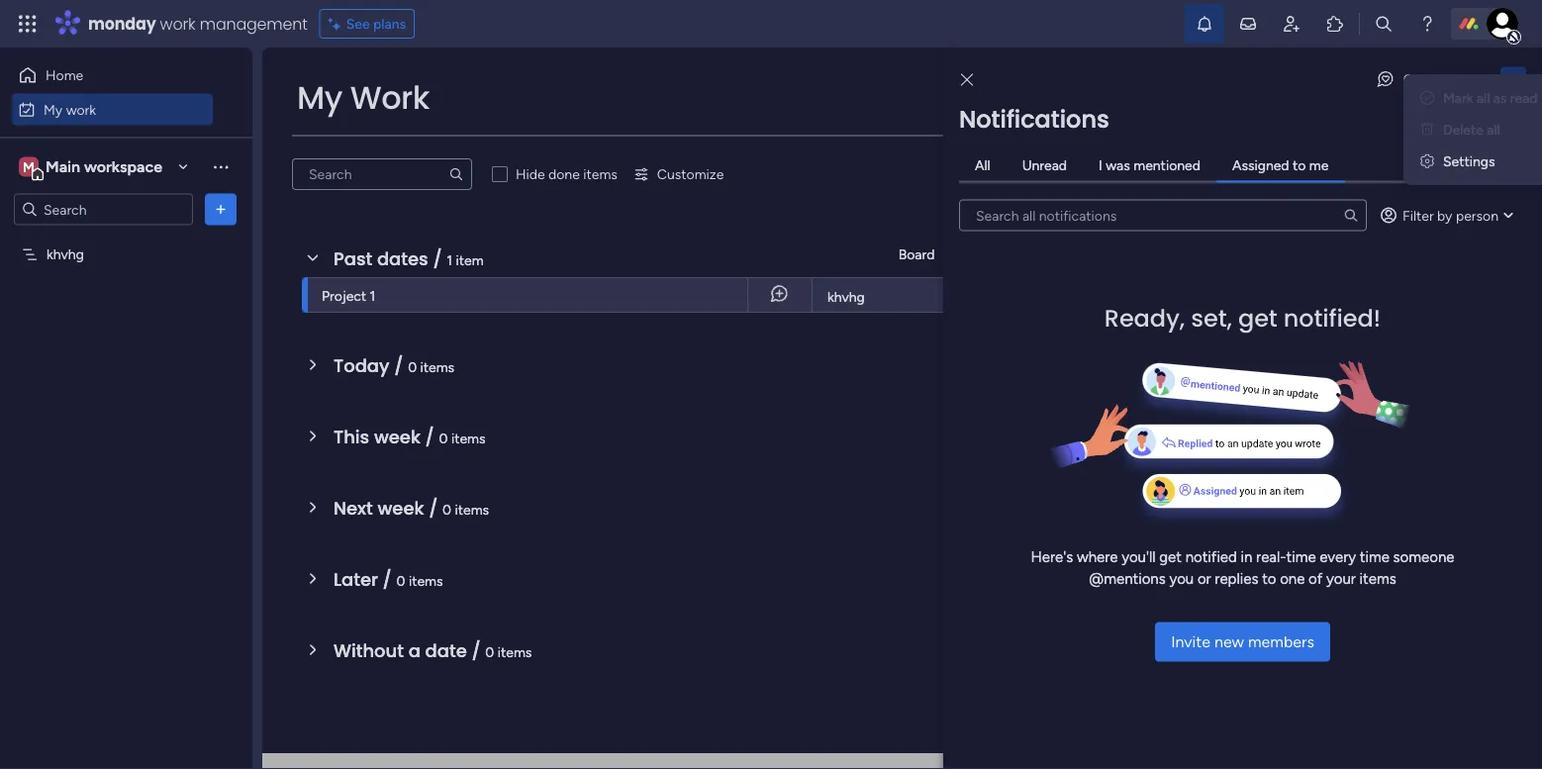 Task type: describe. For each thing, give the bounding box(es) containing it.
Filter dashboard by text search field
[[292, 158, 472, 190]]

ready, set, get notified!
[[1105, 301, 1381, 335]]

items inside next week / 0 items
[[455, 501, 489, 518]]

someone
[[1393, 548, 1455, 566]]

priority
[[1179, 381, 1223, 397]]

/ up next week / 0 items
[[425, 424, 434, 449]]

in
[[1241, 548, 1253, 566]]

workspace image
[[19, 156, 39, 178]]

help image
[[1417, 14, 1437, 34]]

/ right date
[[472, 638, 481, 663]]

notified!
[[1284, 301, 1381, 335]]

Search all notifications search field
[[959, 199, 1367, 231]]

date
[[1179, 331, 1208, 348]]

/ left item
[[433, 246, 442, 271]]

or
[[1198, 570, 1211, 588]]

v2 overdue deadline image
[[1324, 286, 1340, 304]]

feedback
[[1435, 71, 1493, 88]]

my work
[[44, 101, 96, 118]]

search image for "search all notifications" search box
[[1343, 207, 1359, 223]]

i was mentioned
[[1099, 157, 1201, 174]]

management
[[200, 12, 308, 35]]

unread
[[1022, 157, 1067, 174]]

past dates / 1 item
[[334, 246, 484, 271]]

@mentions
[[1089, 570, 1166, 588]]

see plans button
[[319, 9, 415, 39]]

month
[[1086, 289, 1123, 305]]

inbox image
[[1238, 14, 1258, 34]]

replies
[[1215, 570, 1259, 588]]

here's where you'll get notified in real-time every time someone @mentions you or replies to one of your items
[[1031, 548, 1455, 588]]

see plans
[[346, 15, 406, 32]]

customize
[[657, 166, 724, 183]]

gary orlando image
[[1487, 8, 1518, 40]]

past
[[334, 246, 372, 271]]

1 horizontal spatial get
[[1238, 301, 1278, 335]]

invite members image
[[1282, 14, 1302, 34]]

v2 delete line image
[[1420, 121, 1434, 138]]

1 inside past dates / 1 item
[[447, 251, 452, 268]]

invite new members
[[1171, 633, 1314, 651]]

read
[[1510, 90, 1538, 106]]

hide done items
[[516, 166, 618, 183]]

next week / 0 items
[[334, 495, 489, 521]]

mentioned
[[1134, 157, 1201, 174]]

get inside here's where you'll get notified in real-time every time someone @mentions you or replies to one of your items
[[1159, 548, 1182, 566]]

items right done
[[583, 166, 618, 183]]

mark all as read
[[1443, 90, 1538, 106]]

later
[[334, 567, 378, 592]]

m
[[23, 158, 35, 175]]

give feedback
[[1403, 71, 1493, 88]]

notifications image
[[1195, 14, 1215, 34]]

this for month
[[1059, 289, 1082, 305]]

khvhg inside main content
[[828, 289, 865, 305]]

project 1
[[322, 287, 376, 304]]

week for this
[[374, 424, 421, 449]]

new
[[1215, 633, 1244, 651]]

mark
[[1443, 90, 1473, 106]]

0 inside this week / 0 items
[[439, 430, 448, 446]]

v2 mark as read image
[[1420, 90, 1434, 106]]

today / 0 items
[[334, 353, 454, 378]]

home
[[46, 67, 83, 84]]

delete all menu item
[[1419, 118, 1542, 142]]

apps image
[[1325, 14, 1345, 34]]

person
[[1456, 207, 1499, 224]]

as
[[1493, 90, 1507, 106]]

to inside here's where you'll get notified in real-time every time someone @mentions you or replies to one of your items
[[1262, 570, 1276, 588]]

people
[[1179, 183, 1221, 199]]

this month
[[1059, 289, 1123, 305]]

items inside this week / 0 items
[[451, 430, 486, 446]]

dialog containing notifications
[[943, 48, 1542, 769]]

next
[[334, 495, 373, 521]]

monday
[[88, 12, 156, 35]]

workspace
[[84, 157, 162, 176]]

here's
[[1031, 548, 1073, 566]]

to inside main content
[[1480, 142, 1493, 159]]

the
[[1218, 142, 1239, 159]]

see
[[1497, 142, 1518, 159]]

hide
[[516, 166, 545, 183]]

you
[[1169, 570, 1194, 588]]

khvhg link
[[825, 278, 1008, 314]]

columns
[[1291, 142, 1344, 159]]

delete all
[[1443, 121, 1500, 138]]

filter by person button
[[1371, 199, 1526, 231]]

my work button
[[12, 94, 213, 125]]

board
[[898, 246, 935, 263]]

select product image
[[18, 14, 38, 34]]

khvhg list box
[[0, 234, 252, 538]]

boards
[[1179, 232, 1222, 249]]

all for mark
[[1477, 90, 1490, 106]]

/ right later
[[383, 567, 392, 592]]

like
[[1456, 142, 1477, 159]]

give
[[1403, 71, 1432, 88]]

/ right today
[[394, 353, 403, 378]]

column for date column
[[1212, 331, 1260, 348]]

people
[[1373, 142, 1416, 159]]

work
[[350, 76, 430, 120]]

you'll
[[1122, 548, 1156, 566]]



Task type: locate. For each thing, give the bounding box(es) containing it.
you'd
[[1419, 142, 1453, 159]]

dapulse admin menu image
[[1420, 153, 1434, 170]]

0 right today
[[408, 358, 417, 375]]

boards,
[[1242, 142, 1288, 159]]

1 right project
[[370, 287, 376, 304]]

1 vertical spatial all
[[1487, 121, 1500, 138]]

to down real- at the bottom right of the page
[[1262, 570, 1276, 588]]

1 horizontal spatial khvhg
[[828, 289, 865, 305]]

plans
[[373, 15, 406, 32]]

assigned
[[1232, 157, 1289, 174]]

0 horizontal spatial work
[[66, 101, 96, 118]]

where
[[1077, 548, 1118, 566]]

give feedback button
[[1368, 63, 1501, 95]]

delete
[[1443, 121, 1484, 138]]

0 vertical spatial get
[[1238, 301, 1278, 335]]

my for my work
[[44, 101, 63, 118]]

invite
[[1171, 633, 1211, 651]]

get right set,
[[1238, 301, 1278, 335]]

this week / 0 items
[[334, 424, 486, 449]]

ready,
[[1105, 301, 1185, 335]]

get
[[1238, 301, 1278, 335], [1159, 548, 1182, 566]]

this up next
[[334, 424, 369, 449]]

1 horizontal spatial this
[[1059, 289, 1082, 305]]

0 vertical spatial search image
[[448, 166, 464, 182]]

items right date
[[498, 643, 532, 660]]

khvhg
[[47, 246, 84, 263], [828, 289, 865, 305]]

my work
[[297, 76, 430, 120]]

of
[[1309, 570, 1323, 588]]

0 right later
[[396, 572, 405, 589]]

get up you
[[1159, 548, 1182, 566]]

0 horizontal spatial options image
[[211, 199, 231, 219]]

1 horizontal spatial to
[[1293, 157, 1306, 174]]

1 left item
[[447, 251, 452, 268]]

0 horizontal spatial get
[[1159, 548, 1182, 566]]

search image for filter dashboard by text search box
[[448, 166, 464, 182]]

0 inside today / 0 items
[[408, 358, 417, 375]]

done
[[548, 166, 580, 183]]

None search field
[[959, 199, 1367, 231]]

items right later
[[409, 572, 443, 589]]

options image inside dialog
[[1505, 73, 1522, 86]]

invite new members button
[[1155, 622, 1330, 662]]

1 vertical spatial week
[[378, 495, 424, 521]]

by
[[1437, 207, 1453, 224]]

search image left hide
[[448, 166, 464, 182]]

items down this week / 0 items
[[455, 501, 489, 518]]

1 horizontal spatial 1
[[447, 251, 452, 268]]

0 vertical spatial column
[[1212, 331, 1260, 348]]

to
[[1480, 142, 1493, 159], [1293, 157, 1306, 174], [1262, 570, 1276, 588]]

all up see
[[1487, 121, 1500, 138]]

search image inside main content
[[448, 166, 464, 182]]

0 horizontal spatial to
[[1262, 570, 1276, 588]]

1 horizontal spatial options image
[[1505, 73, 1522, 86]]

search image
[[448, 166, 464, 182], [1343, 207, 1359, 223]]

items up next week / 0 items
[[451, 430, 486, 446]]

0 horizontal spatial time
[[1286, 548, 1316, 566]]

week for next
[[378, 495, 424, 521]]

1 horizontal spatial my
[[297, 76, 342, 120]]

0 inside next week / 0 items
[[443, 501, 451, 518]]

column right date
[[1212, 331, 1260, 348]]

column for priority column
[[1227, 381, 1275, 397]]

0 vertical spatial khvhg
[[47, 246, 84, 263]]

main content containing past dates /
[[262, 48, 1542, 769]]

week right next
[[378, 495, 424, 521]]

all for delete
[[1487, 121, 1500, 138]]

options image
[[1505, 73, 1522, 86], [211, 199, 231, 219]]

1 vertical spatial work
[[66, 101, 96, 118]]

1 vertical spatial search image
[[1343, 207, 1359, 223]]

dialog
[[943, 48, 1542, 769]]

0 vertical spatial all
[[1477, 90, 1490, 106]]

choose
[[1167, 142, 1215, 159]]

1 vertical spatial 1
[[370, 287, 376, 304]]

0 down this week / 0 items
[[443, 501, 451, 518]]

time right the every
[[1360, 548, 1390, 566]]

main workspace
[[46, 157, 162, 176]]

your
[[1326, 570, 1356, 588]]

one
[[1280, 570, 1305, 588]]

all left as
[[1477, 90, 1490, 106]]

/
[[433, 246, 442, 271], [394, 353, 403, 378], [425, 424, 434, 449], [429, 495, 438, 521], [383, 567, 392, 592], [472, 638, 481, 663]]

without a date / 0 items
[[334, 638, 532, 663]]

settings
[[1443, 153, 1495, 170]]

this for week
[[334, 424, 369, 449]]

notifications
[[959, 102, 1109, 136]]

items inside without a date / 0 items
[[498, 643, 532, 660]]

0 horizontal spatial 1
[[370, 287, 376, 304]]

members
[[1248, 633, 1314, 651]]

items right 'your'
[[1360, 570, 1396, 588]]

1
[[447, 251, 452, 268], [370, 287, 376, 304]]

week down today / 0 items
[[374, 424, 421, 449]]

0 vertical spatial options image
[[1505, 73, 1522, 86]]

options image up read
[[1505, 73, 1522, 86]]

filter by person
[[1403, 207, 1499, 224]]

choose the boards, columns and people you'd like to see
[[1167, 142, 1518, 159]]

later / 0 items
[[334, 567, 443, 592]]

2 time from the left
[[1360, 548, 1390, 566]]

0 horizontal spatial my
[[44, 101, 63, 118]]

to right like
[[1480, 142, 1493, 159]]

0 inside without a date / 0 items
[[485, 643, 494, 660]]

date column
[[1179, 331, 1260, 348]]

0 horizontal spatial this
[[334, 424, 369, 449]]

date
[[425, 638, 467, 663]]

my down home
[[44, 101, 63, 118]]

and
[[1347, 142, 1370, 159]]

all
[[975, 157, 990, 174]]

0 vertical spatial 1
[[447, 251, 452, 268]]

/ down this week / 0 items
[[429, 495, 438, 521]]

filter
[[1403, 207, 1434, 224]]

search everything image
[[1374, 14, 1394, 34]]

work right monday on the top of the page
[[160, 12, 196, 35]]

all
[[1477, 90, 1490, 106], [1487, 121, 1500, 138]]

time
[[1286, 548, 1316, 566], [1360, 548, 1390, 566]]

mark all as read menu item
[[1412, 82, 1542, 114]]

set,
[[1191, 301, 1232, 335]]

1 horizontal spatial time
[[1360, 548, 1390, 566]]

0
[[408, 358, 417, 375], [439, 430, 448, 446], [443, 501, 451, 518], [396, 572, 405, 589], [485, 643, 494, 660]]

0 vertical spatial this
[[1059, 289, 1082, 305]]

items inside today / 0 items
[[420, 358, 454, 375]]

option
[[0, 237, 252, 241]]

work for monday
[[160, 12, 196, 35]]

work for my
[[66, 101, 96, 118]]

notified
[[1185, 548, 1237, 566]]

0 vertical spatial work
[[160, 12, 196, 35]]

1 vertical spatial this
[[334, 424, 369, 449]]

0 inside later / 0 items
[[396, 572, 405, 589]]

my for my work
[[297, 76, 342, 120]]

column right priority
[[1227, 381, 1275, 397]]

item
[[456, 251, 484, 268]]

a
[[408, 638, 421, 663]]

2 horizontal spatial to
[[1480, 142, 1493, 159]]

assigned to me
[[1232, 157, 1329, 174]]

my left work in the top of the page
[[297, 76, 342, 120]]

0 up next week / 0 items
[[439, 430, 448, 446]]

was
[[1106, 157, 1130, 174]]

workspace selection element
[[19, 155, 165, 181]]

Search in workspace field
[[42, 198, 165, 221]]

main content
[[262, 48, 1542, 769]]

1 vertical spatial get
[[1159, 548, 1182, 566]]

work down home
[[66, 101, 96, 118]]

0 vertical spatial week
[[374, 424, 421, 449]]

i
[[1099, 157, 1103, 174]]

items inside later / 0 items
[[409, 572, 443, 589]]

0 horizontal spatial search image
[[448, 166, 464, 182]]

1 vertical spatial khvhg
[[828, 289, 865, 305]]

column
[[1212, 331, 1260, 348], [1227, 381, 1275, 397]]

dates
[[377, 246, 428, 271]]

see
[[346, 15, 370, 32]]

items up this week / 0 items
[[420, 358, 454, 375]]

customize button
[[625, 158, 732, 190]]

0 horizontal spatial khvhg
[[47, 246, 84, 263]]

work inside button
[[66, 101, 96, 118]]

me
[[1309, 157, 1329, 174]]

home button
[[12, 59, 213, 91]]

khvhg inside list box
[[47, 246, 84, 263]]

my inside my work button
[[44, 101, 63, 118]]

0 right date
[[485, 643, 494, 660]]

items inside here's where you'll get notified in real-time every time someone @mentions you or replies to one of your items
[[1360, 570, 1396, 588]]

today
[[334, 353, 390, 378]]

workspace options image
[[211, 157, 231, 176]]

search image down and
[[1343, 207, 1359, 223]]

every
[[1320, 548, 1356, 566]]

project
[[322, 287, 366, 304]]

1 time from the left
[[1286, 548, 1316, 566]]

1 horizontal spatial work
[[160, 12, 196, 35]]

this left the month
[[1059, 289, 1082, 305]]

1 vertical spatial column
[[1227, 381, 1275, 397]]

time up one
[[1286, 548, 1316, 566]]

None search field
[[292, 158, 472, 190]]

1 horizontal spatial search image
[[1343, 207, 1359, 223]]

my
[[297, 76, 342, 120], [44, 101, 63, 118]]

options image down workspace options icon
[[211, 199, 231, 219]]

priority column
[[1179, 381, 1275, 397]]

1 vertical spatial options image
[[211, 199, 231, 219]]

to left me on the top right of the page
[[1293, 157, 1306, 174]]



Task type: vqa. For each thing, say whether or not it's contained in the screenshot.
second THE DAPULSE DROPDOWN DOWN ARROW Image from the bottom
no



